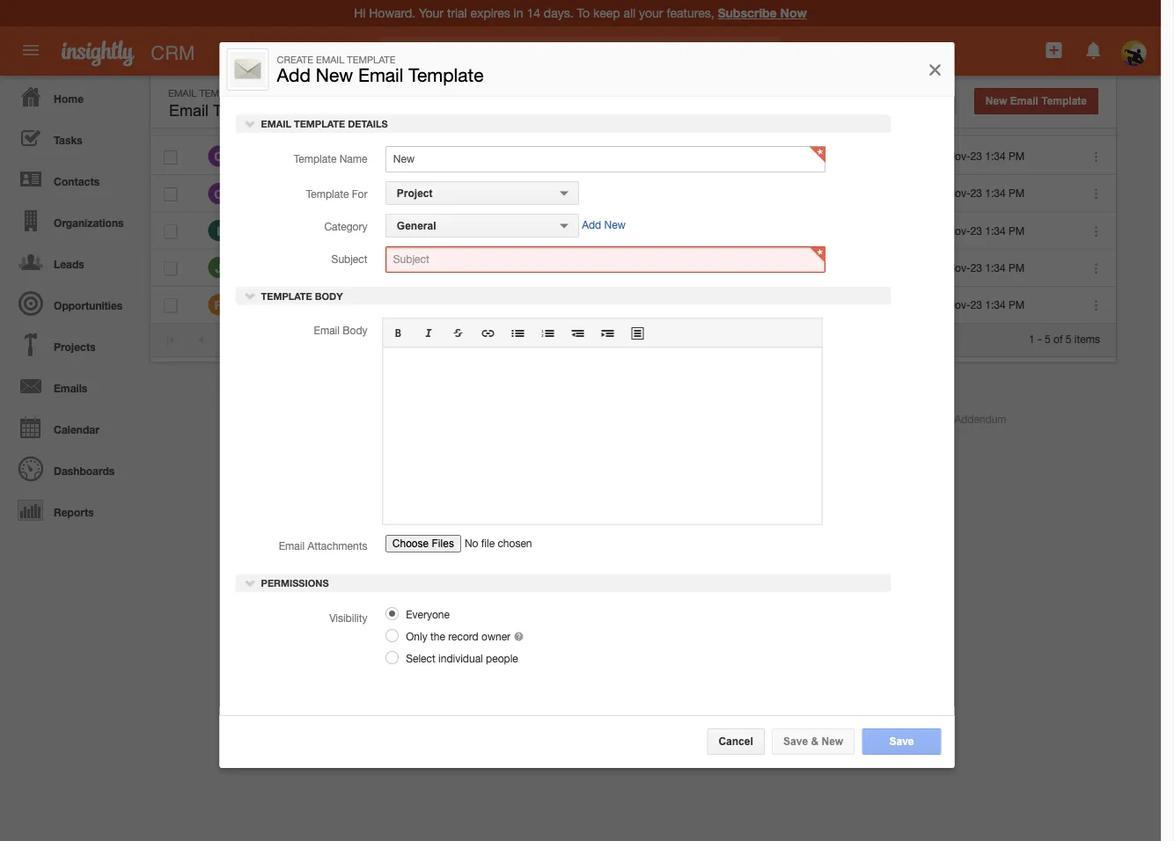 Task type: locate. For each thing, give the bounding box(es) containing it.
1 23 from the top
[[971, 150, 983, 162]]

c up i link
[[214, 187, 223, 201]]

0 vertical spatial the
[[449, 299, 464, 311]]

howard inside r "row"
[[456, 299, 493, 311]]

howard brown link up the right
[[456, 262, 526, 274]]

3 23 from the top
[[971, 224, 983, 237]]

category up name text box
[[561, 114, 607, 126]]

response up job application response link
[[285, 224, 333, 237]]

permissions
[[258, 578, 329, 590]]

refresh list image
[[703, 95, 720, 107]]

4 pm from the top
[[1009, 262, 1025, 274]]

howard brown inside r "row"
[[456, 299, 526, 311]]

3 pm from the top
[[1009, 224, 1025, 237]]

cell
[[442, 138, 548, 175], [548, 138, 680, 175], [680, 138, 786, 175], [230, 175, 336, 213], [680, 175, 786, 213], [786, 175, 919, 213], [680, 213, 786, 250], [786, 213, 919, 250]]

0% inside j row
[[804, 263, 819, 274]]

1 horizontal spatial name
[[340, 152, 368, 165]]

hiring cell
[[548, 250, 680, 287]]

new
[[316, 64, 353, 86], [986, 95, 1008, 107], [605, 218, 626, 231], [822, 737, 844, 748]]

None radio
[[386, 630, 399, 643], [386, 652, 399, 665], [386, 630, 399, 643], [386, 652, 399, 665]]

1 vertical spatial response
[[320, 262, 368, 274]]

subject
[[349, 114, 387, 126], [332, 253, 368, 265]]

2 save from the left
[[890, 737, 915, 748]]

1 howard brown from the top
[[456, 224, 526, 237]]

0 vertical spatial emails link
[[834, 88, 915, 114]]

2 contact from the top
[[694, 299, 732, 311]]

0 horizontal spatial category
[[324, 220, 368, 232]]

category inside add new email template "dialog"
[[324, 220, 368, 232]]

of left email body
[[305, 333, 314, 345]]

none file field inside add new email template "dialog"
[[386, 534, 586, 561]]

thanks for applying... howard brown
[[350, 262, 526, 274]]

brown up general button
[[496, 187, 526, 200]]

chevron down image up cold
[[244, 118, 257, 130]]

1 vertical spatial thanks
[[350, 224, 384, 237]]

4 16- from the top
[[932, 262, 948, 274]]

thanks up can in the top left of the page
[[350, 262, 384, 274]]

thanks down do
[[350, 187, 384, 200]]

1 1 from the left
[[317, 333, 323, 345]]

16-nov-23 1:34 pm cell for do you have time to connect?
[[919, 138, 1073, 175]]

template down notifications "icon"
[[1042, 95, 1088, 107]]

name up cold
[[243, 114, 273, 126]]

thanks for c
[[350, 187, 384, 200]]

1 vertical spatial subject
[[332, 253, 368, 265]]

16-nov-23 1:34 pm inside r "row"
[[932, 299, 1025, 311]]

5 pm from the top
[[1009, 299, 1025, 311]]

howard brown down thanks for applying... howard brown
[[456, 299, 526, 311]]

dashboards link
[[4, 448, 141, 490]]

contact inside j row
[[694, 262, 732, 274]]

1 horizontal spatial emails
[[866, 95, 903, 107]]

2 vertical spatial for
[[387, 262, 400, 274]]

2 0% from the top
[[804, 263, 819, 274]]

1 left -
[[1030, 333, 1036, 345]]

Name text field
[[386, 146, 826, 173]]

0 vertical spatial to
[[435, 150, 444, 162]]

16-nov-23 1:34 pm cell
[[919, 138, 1073, 175], [919, 175, 1073, 213], [919, 213, 1073, 250], [919, 250, 1073, 287], [919, 287, 1073, 324]]

sales cell
[[548, 213, 680, 250], [548, 287, 680, 324]]

organizations
[[54, 217, 124, 229]]

1:34 inside j row
[[986, 262, 1006, 274]]

inbound response link
[[243, 224, 342, 237]]

thanks inside j row
[[350, 262, 384, 274]]

1 nov- from the top
[[948, 150, 971, 162]]

Subject text field
[[386, 247, 826, 273]]

5 left items
[[1066, 333, 1072, 345]]

save left the &
[[784, 737, 809, 748]]

row group
[[151, 138, 1117, 324]]

2 vertical spatial thanks
[[350, 262, 384, 274]]

body down can in the top left of the page
[[343, 325, 368, 337]]

home
[[54, 92, 84, 105]]

to right time
[[435, 150, 444, 162]]

1 1:34 from the top
[[986, 150, 1006, 162]]

5 16- from the top
[[932, 299, 948, 311]]

select
[[406, 653, 436, 665]]

0 vertical spatial response
[[285, 224, 333, 237]]

1 vertical spatial emails link
[[4, 366, 141, 407]]

pm
[[1009, 150, 1025, 162], [1009, 187, 1025, 200], [1009, 224, 1025, 237], [1009, 262, 1025, 274], [1009, 299, 1025, 311]]

navigation
[[0, 76, 141, 531]]

1 16-nov-23 1:34 pm from the top
[[932, 150, 1025, 162]]

cold email link
[[243, 150, 303, 162]]

person
[[271, 299, 305, 311]]

1 horizontal spatial the
[[449, 299, 464, 311]]

4 16-nov-23 1:34 pm from the top
[[932, 262, 1025, 274]]

3 0% cell from the top
[[786, 287, 919, 324]]

1 horizontal spatial general
[[565, 188, 601, 200]]

1 sales cell from the top
[[548, 213, 680, 250]]

1 horizontal spatial emails link
[[834, 88, 915, 114]]

c link up i link
[[208, 183, 229, 204]]

leads
[[54, 258, 84, 270]]

subject up do
[[349, 114, 387, 126]]

3 nov- from the top
[[948, 224, 971, 237]]

3 16- from the top
[[932, 224, 948, 237]]

4 16-nov-23 1:34 pm cell from the top
[[919, 250, 1073, 287]]

us.
[[455, 224, 469, 237]]

templates
[[199, 87, 254, 99], [213, 102, 285, 120]]

0% inside r "row"
[[804, 300, 819, 311]]

2 howard from the top
[[456, 224, 493, 237]]

2 howard brown from the top
[[456, 299, 526, 311]]

0 vertical spatial name
[[243, 114, 273, 126]]

0 vertical spatial thanks
[[350, 187, 384, 200]]

4 nov- from the top
[[948, 262, 971, 274]]

sales inside i row
[[565, 225, 590, 237]]

job application response
[[243, 262, 368, 274]]

for left contacting
[[387, 224, 400, 237]]

save inside button
[[890, 737, 915, 748]]

0 vertical spatial howard brown
[[456, 224, 526, 237]]

Search all data.... text field
[[434, 37, 781, 69]]

4 1:34 from the top
[[986, 262, 1006, 274]]

0 horizontal spatial emails link
[[4, 366, 141, 407]]

0% cell for j
[[786, 250, 919, 287]]

the left the right
[[449, 299, 464, 311]]

0 horizontal spatial of
[[305, 333, 314, 345]]

the
[[449, 299, 464, 311], [431, 631, 446, 643]]

howard down project button
[[456, 224, 493, 237]]

subject up can in the top left of the page
[[332, 253, 368, 265]]

contact cell
[[680, 250, 786, 287], [680, 287, 786, 324]]

for for j
[[387, 262, 400, 274]]

2 23 from the top
[[971, 187, 983, 200]]

0 vertical spatial body
[[315, 291, 343, 302]]

general up 'add new' link
[[565, 188, 601, 200]]

save right the &
[[890, 737, 915, 748]]

nov-
[[948, 150, 971, 162], [948, 187, 971, 200], [948, 224, 971, 237], [948, 262, 971, 274], [948, 299, 971, 311]]

0 vertical spatial you
[[366, 150, 383, 162]]

0 vertical spatial general
[[565, 188, 601, 200]]

r link
[[208, 294, 229, 316]]

0 vertical spatial templates
[[199, 87, 254, 99]]

0 vertical spatial sales
[[565, 225, 590, 237]]

2 16- from the top
[[932, 187, 948, 200]]

howard brown link up general button
[[456, 187, 526, 200]]

date
[[974, 114, 998, 126]]

howard brown for i
[[456, 224, 526, 237]]

r
[[214, 298, 223, 313]]

connecting
[[402, 187, 455, 200]]

4 howard brown link from the top
[[456, 299, 526, 311]]

new right create at the top left of page
[[316, 64, 353, 86]]

chevron down image for permissions
[[244, 578, 257, 590]]

emails link down projects
[[4, 366, 141, 407]]

pm inside i row
[[1009, 224, 1025, 237]]

None file field
[[386, 534, 586, 561]]

owner
[[455, 114, 488, 126]]

j link
[[208, 257, 229, 278]]

16- for thanks for contacting us.
[[932, 224, 948, 237]]

email templates button
[[165, 98, 290, 124]]

5 23 from the top
[[971, 299, 983, 311]]

leads link
[[4, 241, 141, 283]]

of right -
[[1054, 333, 1064, 345]]

template down refresh list image
[[693, 114, 739, 126]]

brown down project button
[[496, 224, 526, 237]]

subscribe
[[718, 6, 777, 20]]

1 c from the top
[[214, 149, 223, 164]]

add new
[[582, 218, 626, 231]]

row
[[151, 103, 1116, 136]]

16-nov-23 1:34 pm inside i row
[[932, 224, 1025, 237]]

privacy
[[791, 413, 826, 425]]

howard up the right
[[456, 262, 493, 274]]

2 contact cell from the top
[[680, 287, 786, 324]]

howard brown
[[456, 224, 526, 237], [456, 299, 526, 311]]

1 vertical spatial to
[[436, 299, 446, 311]]

1:34 inside i row
[[986, 224, 1006, 237]]

3 thanks from the top
[[350, 262, 384, 274]]

2 for from the top
[[387, 224, 400, 237]]

pm inside j row
[[1009, 262, 1025, 274]]

1 vertical spatial emails
[[54, 382, 87, 395]]

0 vertical spatial sales cell
[[548, 213, 680, 250]]

4 brown from the top
[[496, 299, 526, 311]]

cancel button
[[708, 729, 765, 756]]

0 horizontal spatial the
[[431, 631, 446, 643]]

job
[[243, 262, 261, 274]]

1 howard brown link from the top
[[456, 187, 526, 200]]

c link left cold
[[208, 146, 229, 167]]

23 inside r "row"
[[971, 299, 983, 311]]

c link for thanks for connecting
[[208, 183, 229, 204]]

do you have time to connect?
[[350, 150, 491, 162]]

contact
[[694, 262, 732, 274], [694, 299, 732, 311]]

cold email
[[243, 150, 295, 162]]

1 sales from the top
[[565, 225, 590, 237]]

1 vertical spatial chevron down image
[[244, 578, 257, 590]]

add up subject text box
[[582, 218, 602, 231]]

2 c from the top
[[214, 187, 223, 201]]

contact down j row
[[694, 299, 732, 311]]

c for thanks for connecting
[[214, 187, 223, 201]]

1 vertical spatial body
[[343, 325, 368, 337]]

23 inside i row
[[971, 224, 983, 237]]

general cell
[[548, 175, 680, 213]]

1 thanks from the top
[[350, 187, 384, 200]]

you inside r "row"
[[372, 299, 389, 311]]

chevron down image
[[244, 118, 257, 130], [244, 578, 257, 590]]

1 vertical spatial howard brown
[[456, 299, 526, 311]]

howard right me
[[456, 299, 493, 311]]

c left cold
[[214, 149, 223, 164]]

0 vertical spatial c link
[[208, 146, 229, 167]]

can
[[350, 299, 369, 311]]

1 vertical spatial sales cell
[[548, 287, 680, 324]]

5 right -
[[1045, 333, 1051, 345]]

nov- for do you have time to connect?
[[948, 150, 971, 162]]

1 for from the top
[[387, 187, 400, 200]]

1 horizontal spatial of
[[1054, 333, 1064, 345]]

16- inside j row
[[932, 262, 948, 274]]

template name
[[294, 152, 368, 165]]

0 vertical spatial 0%
[[804, 151, 819, 162]]

1 0% from the top
[[804, 151, 819, 162]]

add up the email template details
[[277, 64, 311, 86]]

body for template body
[[315, 291, 343, 302]]

1 save from the left
[[784, 737, 809, 748]]

None checkbox
[[164, 188, 177, 202], [164, 225, 177, 239], [164, 188, 177, 202], [164, 225, 177, 239]]

0 vertical spatial c
[[214, 149, 223, 164]]

for inside j row
[[387, 262, 400, 274]]

response up can in the top left of the page
[[320, 262, 368, 274]]

2 sales from the top
[[565, 300, 590, 311]]

2 sales cell from the top
[[548, 287, 680, 324]]

1 horizontal spatial category
[[561, 114, 607, 126]]

0 vertical spatial emails
[[866, 95, 903, 107]]

5 1:34 from the top
[[986, 299, 1006, 311]]

to right me
[[436, 299, 446, 311]]

howard inside i row
[[456, 224, 493, 237]]

0% for j
[[804, 263, 819, 274]]

body left can in the top left of the page
[[315, 291, 343, 302]]

0 horizontal spatial general
[[397, 220, 436, 232]]

toolbar
[[384, 319, 822, 348]]

3 16-nov-23 1:34 pm cell from the top
[[919, 213, 1073, 250]]

to for r
[[436, 299, 446, 311]]

1 vertical spatial contact
[[694, 299, 732, 311]]

5
[[1045, 333, 1051, 345], [1066, 333, 1072, 345]]

template inside row
[[693, 114, 739, 126]]

general inside button
[[397, 220, 436, 232]]

contact cell for r
[[680, 287, 786, 324]]

you
[[366, 150, 383, 162], [372, 299, 389, 311]]

1:34 for can you point me to the right person?
[[986, 299, 1006, 311]]

howard brown link down thanks for applying... howard brown
[[456, 299, 526, 311]]

to for c
[[435, 150, 444, 162]]

application
[[383, 318, 823, 525]]

nov- inside r "row"
[[948, 299, 971, 311]]

4 23 from the top
[[971, 262, 983, 274]]

save inside button
[[784, 737, 809, 748]]

0 vertical spatial chevron down image
[[244, 118, 257, 130]]

None radio
[[386, 608, 399, 621]]

category down template for
[[324, 220, 368, 232]]

contact down i row
[[694, 262, 732, 274]]

this record will only be visible to its creator and administrators. image
[[514, 631, 524, 643]]

0 vertical spatial for
[[387, 187, 400, 200]]

pm inside r "row"
[[1009, 299, 1025, 311]]

0 horizontal spatial 1
[[317, 333, 323, 345]]

brown right the right
[[496, 299, 526, 311]]

2 1 from the left
[[1030, 333, 1036, 345]]

1 16- from the top
[[932, 150, 948, 162]]

chevron down image left permissions
[[244, 578, 257, 590]]

2 pm from the top
[[1009, 187, 1025, 200]]

16- for do you have time to connect?
[[932, 150, 948, 162]]

contact for r
[[694, 299, 732, 311]]

1:34
[[986, 150, 1006, 162], [986, 187, 1006, 200], [986, 224, 1006, 237], [986, 262, 1006, 274], [986, 299, 1006, 311]]

4 howard from the top
[[456, 299, 493, 311]]

None checkbox
[[164, 112, 177, 126], [164, 151, 177, 165], [164, 262, 177, 276], [164, 299, 177, 313], [164, 112, 177, 126], [164, 151, 177, 165], [164, 262, 177, 276], [164, 299, 177, 313]]

1 contact from the top
[[694, 262, 732, 274]]

everyone
[[403, 609, 450, 621]]

3 0% from the top
[[804, 300, 819, 311]]

general inside cell
[[565, 188, 601, 200]]

nov- inside j row
[[948, 262, 971, 274]]

1 vertical spatial 0%
[[804, 263, 819, 274]]

the right only
[[431, 631, 446, 643]]

response
[[285, 224, 333, 237], [320, 262, 368, 274]]

2 vertical spatial 0%
[[804, 300, 819, 311]]

16- inside r "row"
[[932, 299, 948, 311]]

2 0% cell from the top
[[786, 250, 919, 287]]

1 vertical spatial c
[[214, 187, 223, 201]]

new right the &
[[822, 737, 844, 748]]

5 16-nov-23 1:34 pm from the top
[[932, 299, 1025, 311]]

name up for
[[340, 152, 368, 165]]

3 howard from the top
[[456, 262, 493, 274]]

blog link
[[365, 413, 387, 425]]

1 contact cell from the top
[[680, 250, 786, 287]]

16-nov-23 1:34 pm cell for thanks for contacting us.
[[919, 213, 1073, 250]]

1 vertical spatial general
[[397, 220, 436, 232]]

email attachments
[[279, 540, 368, 553]]

23 for can you point me to the right person?
[[971, 299, 983, 311]]

emails link
[[834, 88, 915, 114], [4, 366, 141, 407]]

1 horizontal spatial save
[[890, 737, 915, 748]]

0 horizontal spatial add
[[277, 64, 311, 86]]

contact inside r "row"
[[694, 299, 732, 311]]

r row
[[151, 287, 1117, 324]]

1 vertical spatial sales
[[565, 300, 590, 311]]

1 vertical spatial name
[[340, 152, 368, 165]]

howard brown inside i row
[[456, 224, 526, 237]]

save for save & new
[[784, 737, 809, 748]]

1 vertical spatial you
[[372, 299, 389, 311]]

2 howard brown link from the top
[[456, 224, 526, 237]]

1 horizontal spatial 1
[[1030, 333, 1036, 345]]

1 vertical spatial c link
[[208, 183, 229, 204]]

1 16-nov-23 1:34 pm cell from the top
[[919, 138, 1073, 175]]

1 c row from the top
[[151, 138, 1117, 175]]

0 horizontal spatial 5
[[1045, 333, 1051, 345]]

thanks down for
[[350, 224, 384, 237]]

1 chevron down image from the top
[[244, 118, 257, 130]]

job application response link
[[243, 262, 376, 274]]

1 vertical spatial for
[[387, 224, 400, 237]]

1 vertical spatial add
[[582, 218, 602, 231]]

5 nov- from the top
[[948, 299, 971, 311]]

navigation containing home
[[0, 76, 141, 531]]

brown up person?
[[496, 262, 526, 274]]

tasks link
[[4, 117, 141, 159]]

0 horizontal spatial name
[[243, 114, 273, 126]]

0 vertical spatial add
[[277, 64, 311, 86]]

1 vertical spatial templates
[[213, 102, 285, 120]]

nov- inside i row
[[948, 224, 971, 237]]

response inside j row
[[320, 262, 368, 274]]

3 1:34 from the top
[[986, 224, 1006, 237]]

i link
[[208, 220, 229, 241]]

3 16-nov-23 1:34 pm from the top
[[932, 224, 1025, 237]]

name inside row
[[243, 114, 273, 126]]

1 vertical spatial category
[[324, 220, 368, 232]]

type
[[742, 114, 765, 126]]

5 16-nov-23 1:34 pm cell from the top
[[919, 287, 1073, 324]]

sales cell for r
[[548, 287, 680, 324]]

row containing name
[[151, 103, 1116, 136]]

new up date
[[986, 95, 1008, 107]]

1:34 for do you have time to connect?
[[986, 150, 1006, 162]]

howard up general button
[[456, 187, 493, 200]]

0 horizontal spatial emails
[[54, 382, 87, 395]]

emails
[[866, 95, 903, 107], [54, 382, 87, 395]]

toolbar inside application
[[384, 319, 822, 348]]

items
[[1075, 333, 1101, 345]]

16-nov-23 1:34 pm inside j row
[[932, 262, 1025, 274]]

1 of from the left
[[305, 333, 314, 345]]

point
[[392, 299, 416, 311]]

1 down template body
[[317, 333, 323, 345]]

template left for
[[306, 188, 349, 200]]

c row
[[151, 138, 1117, 175], [151, 175, 1117, 213]]

2 of from the left
[[1054, 333, 1064, 345]]

to inside r "row"
[[436, 299, 446, 311]]

nov- for can you point me to the right person?
[[948, 299, 971, 311]]

3 for from the top
[[387, 262, 400, 274]]

1 0% cell from the top
[[786, 138, 919, 175]]

3 howard brown link from the top
[[456, 262, 526, 274]]

1 c link from the top
[[208, 146, 229, 167]]

save & new
[[784, 737, 844, 748]]

2 thanks from the top
[[350, 224, 384, 237]]

0% cell
[[786, 138, 919, 175], [786, 250, 919, 287], [786, 287, 919, 324]]

for right for
[[387, 187, 400, 200]]

sales inside r "row"
[[565, 300, 590, 311]]

you right can in the top left of the page
[[372, 299, 389, 311]]

do you have time to connect? link
[[350, 150, 491, 162]]

chevron down image
[[244, 290, 257, 302]]

sales up hiring
[[565, 225, 590, 237]]

emails link right open
[[834, 88, 915, 114]]

you right do
[[366, 150, 383, 162]]

c link for do you have time to connect?
[[208, 146, 229, 167]]

1:34 inside r "row"
[[986, 299, 1006, 311]]

brown
[[496, 187, 526, 200], [496, 224, 526, 237], [496, 262, 526, 274], [496, 299, 526, 311]]

body for email body
[[343, 325, 368, 337]]

can you point me to the right person?
[[350, 299, 529, 311]]

16-nov-23 1:34 pm for do you have time to connect?
[[932, 150, 1025, 162]]

1 pm from the top
[[1009, 150, 1025, 162]]

sales
[[565, 225, 590, 237], [565, 300, 590, 311]]

0 horizontal spatial save
[[784, 737, 809, 748]]

i row
[[151, 213, 1117, 250]]

howard brown down project button
[[456, 224, 526, 237]]

2 brown from the top
[[496, 224, 526, 237]]

2 chevron down image from the top
[[244, 578, 257, 590]]

general down project
[[397, 220, 436, 232]]

open rate
[[799, 114, 852, 126]]

of
[[305, 333, 314, 345], [1054, 333, 1064, 345]]

for left 'applying...'
[[387, 262, 400, 274]]

visibility
[[330, 612, 368, 625]]

pm for thanks for contacting us.
[[1009, 224, 1025, 237]]

0 vertical spatial contact
[[694, 262, 732, 274]]

howard brown link down project button
[[456, 224, 526, 237]]

1 horizontal spatial 5
[[1066, 333, 1072, 345]]

none radio inside add new email template "dialog"
[[386, 608, 399, 621]]

2 c link from the top
[[208, 183, 229, 204]]

inbound
[[243, 224, 282, 237]]

16- inside i row
[[932, 224, 948, 237]]

sales down hiring
[[565, 300, 590, 311]]

data processing addendum
[[875, 413, 1007, 425]]

3 brown from the top
[[496, 262, 526, 274]]

owner
[[482, 631, 511, 643]]

sales for i
[[565, 225, 590, 237]]

1 vertical spatial the
[[431, 631, 446, 643]]



Task type: describe. For each thing, give the bounding box(es) containing it.
for
[[352, 188, 368, 200]]

howard brown link for j
[[456, 262, 526, 274]]

pm for can you point me to the right person?
[[1009, 299, 1025, 311]]

opportunities
[[54, 299, 123, 312]]

template type
[[693, 114, 765, 126]]

you for r
[[372, 299, 389, 311]]

j row
[[151, 250, 1117, 287]]

general for 'general' cell
[[565, 188, 601, 200]]

hiring
[[565, 263, 593, 274]]

new email template
[[986, 95, 1088, 107]]

emails inside navigation
[[54, 382, 87, 395]]

email templates email templates
[[168, 87, 285, 120]]

projects link
[[4, 324, 141, 366]]

2 nov- from the top
[[948, 187, 971, 200]]

template down all
[[409, 64, 484, 86]]

thanks for connecting howard brown
[[350, 187, 526, 200]]

tasks
[[54, 134, 83, 146]]

right person
[[243, 299, 305, 311]]

i
[[217, 224, 221, 238]]

opportunities link
[[4, 283, 141, 324]]

data
[[875, 413, 897, 425]]

you for c
[[366, 150, 383, 162]]

2 5 from the left
[[1066, 333, 1072, 345]]

rate
[[829, 114, 852, 126]]

thanks for connecting link
[[350, 187, 455, 200]]

0% cell for r
[[786, 287, 919, 324]]

policy
[[828, 413, 857, 425]]

only
[[406, 631, 428, 643]]

1 horizontal spatial add
[[582, 218, 602, 231]]

1 5 from the left
[[1045, 333, 1051, 345]]

0% for c
[[804, 151, 819, 162]]

j
[[215, 261, 222, 275]]

template for
[[306, 188, 368, 200]]

notifications image
[[1084, 40, 1105, 61]]

for for c
[[387, 187, 400, 200]]

create
[[277, 54, 313, 65]]

application
[[264, 262, 317, 274]]

thanks for j
[[350, 262, 384, 274]]

privacy policy
[[791, 413, 857, 425]]

howard brown link for c
[[456, 187, 526, 200]]

23 inside j row
[[971, 262, 983, 274]]

blog
[[365, 413, 387, 425]]

2 1:34 from the top
[[986, 187, 1006, 200]]

row group containing c
[[151, 138, 1117, 324]]

1 brown from the top
[[496, 187, 526, 200]]

can you point me to the right person? link
[[350, 299, 529, 311]]

16-nov-23 1:34 pm cell for can you point me to the right person?
[[919, 287, 1073, 324]]

23 for do you have time to connect?
[[971, 150, 983, 162]]

2 c row from the top
[[151, 175, 1117, 213]]

name inside add new email template "dialog"
[[340, 152, 368, 165]]

-
[[1038, 333, 1043, 345]]

howard inside j row
[[456, 262, 493, 274]]

email inside the c row
[[269, 150, 295, 162]]

sales cell for i
[[548, 213, 680, 250]]

nov- for thanks for contacting us.
[[948, 224, 971, 237]]

1 - 5 of 5 items
[[1030, 333, 1101, 345]]

pm for do you have time to connect?
[[1009, 150, 1025, 162]]

template up template name
[[294, 118, 345, 130]]

contact cell for j
[[680, 250, 786, 287]]

organizations link
[[4, 200, 141, 241]]

2 16-nov-23 1:34 pm from the top
[[932, 187, 1025, 200]]

sales for r
[[565, 300, 590, 311]]

addendum
[[955, 413, 1007, 425]]

processing
[[900, 413, 952, 425]]

create email template add new email template
[[277, 54, 484, 86]]

thanks for applying... link
[[350, 262, 451, 274]]

template down application
[[261, 291, 312, 302]]

inbound response
[[243, 224, 333, 237]]

template down the email template details
[[294, 152, 337, 165]]

subject inside add new email template "dialog"
[[332, 253, 368, 265]]

all link
[[380, 37, 434, 69]]

subscribe now
[[718, 6, 807, 20]]

connect?
[[447, 150, 491, 162]]

Search this list... text field
[[485, 88, 683, 114]]

16- for can you point me to the right person?
[[932, 299, 948, 311]]

email template details
[[258, 118, 388, 130]]

brown inside r "row"
[[496, 299, 526, 311]]

record
[[448, 631, 479, 643]]

0 vertical spatial subject
[[349, 114, 387, 126]]

thanks for contacting us. link
[[350, 224, 469, 237]]

general button
[[386, 214, 579, 238]]

1:34 for thanks for contacting us.
[[986, 224, 1006, 237]]

right
[[243, 299, 268, 311]]

home link
[[4, 76, 141, 117]]

created date
[[931, 114, 998, 126]]

1 howard from the top
[[456, 187, 493, 200]]

project button
[[386, 181, 579, 205]]

privacy policy link
[[791, 413, 857, 425]]

have
[[386, 150, 409, 162]]

save button
[[863, 729, 942, 756]]

howard brown link for r
[[456, 299, 526, 311]]

contacts link
[[4, 159, 141, 200]]

2 16-nov-23 1:34 pm cell from the top
[[919, 175, 1073, 213]]

16-nov-23 1:34 pm for thanks for contacting us.
[[932, 224, 1025, 237]]

0% for r
[[804, 300, 819, 311]]

new inside button
[[822, 737, 844, 748]]

template left all
[[347, 54, 396, 65]]

brown inside i row
[[496, 224, 526, 237]]

new email template link
[[975, 88, 1099, 114]]

contact for j
[[694, 262, 732, 274]]

reports link
[[4, 490, 141, 531]]

0% cell for c
[[786, 138, 919, 175]]

new down 'general' cell
[[605, 218, 626, 231]]

save for save
[[890, 737, 915, 748]]

add inside create email template add new email template
[[277, 64, 311, 86]]

the inside add new email template "dialog"
[[431, 631, 446, 643]]

contacts
[[54, 175, 100, 188]]

cold
[[243, 150, 266, 162]]

now
[[781, 6, 807, 20]]

cancel
[[719, 737, 754, 748]]

new inside create email template add new email template
[[316, 64, 353, 86]]

chevron down image for email template details
[[244, 118, 257, 130]]

reports
[[54, 506, 94, 519]]

created
[[931, 114, 971, 126]]

crm
[[151, 41, 195, 64]]

of 1
[[305, 333, 323, 345]]

brown inside j row
[[496, 262, 526, 274]]

time
[[412, 150, 432, 162]]

the inside r "row"
[[449, 299, 464, 311]]

thanks inside i row
[[350, 224, 384, 237]]

right
[[466, 299, 488, 311]]

16-nov-23 1:34 pm for can you point me to the right person?
[[932, 299, 1025, 311]]

people
[[486, 653, 519, 665]]

only the record owner
[[406, 631, 514, 643]]

project
[[397, 187, 433, 199]]

howard brown link for i
[[456, 224, 526, 237]]

template body
[[258, 291, 343, 302]]

close image
[[927, 59, 945, 80]]

add new link
[[582, 218, 626, 231]]

open
[[799, 114, 826, 126]]

for inside i row
[[387, 224, 400, 237]]

23 for thanks for contacting us.
[[971, 224, 983, 237]]

do
[[350, 150, 363, 162]]

individual
[[439, 653, 483, 665]]

general for general button
[[397, 220, 436, 232]]

applying...
[[402, 262, 451, 274]]

howard brown for r
[[456, 299, 526, 311]]

0 vertical spatial category
[[561, 114, 607, 126]]

application inside add new email template "dialog"
[[383, 318, 823, 525]]

save & new button
[[773, 729, 855, 756]]

c for do you have time to connect?
[[214, 149, 223, 164]]

calendar
[[54, 424, 99, 436]]

me
[[419, 299, 433, 311]]

dashboards
[[54, 465, 115, 477]]

all
[[398, 46, 412, 60]]

response inside i row
[[285, 224, 333, 237]]

thanks for contacting us.
[[350, 224, 469, 237]]

select individual people
[[403, 653, 519, 665]]

add new email template dialog
[[220, 42, 955, 769]]

details
[[348, 118, 388, 130]]

right person link
[[243, 299, 313, 311]]



Task type: vqa. For each thing, say whether or not it's contained in the screenshot.
Smith's 16-Nov-23 1:35 PM
no



